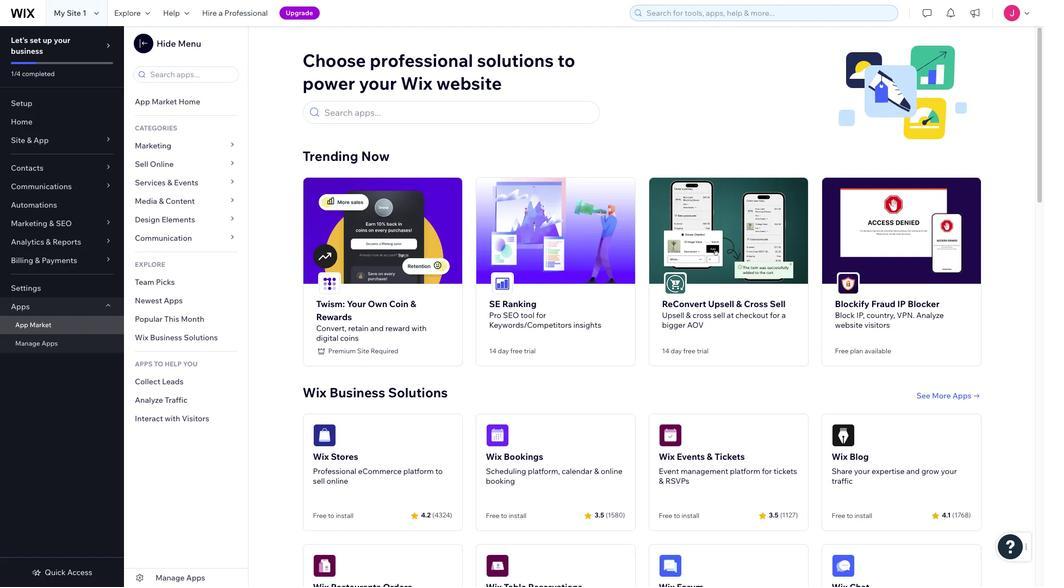 Task type: describe. For each thing, give the bounding box(es) containing it.
site for my
[[67, 8, 81, 18]]

communication
[[135, 233, 194, 243]]

1 vertical spatial upsell
[[662, 310, 685, 320]]

0 vertical spatial upsell
[[708, 298, 735, 309]]

analyze inside sidebar element
[[135, 396, 163, 405]]

design elements
[[135, 215, 195, 225]]

0 vertical spatial home
[[179, 97, 200, 107]]

marketing for marketing
[[135, 141, 171, 151]]

choose
[[303, 50, 366, 71]]

expertise
[[872, 467, 905, 476]]

install for &
[[682, 512, 700, 520]]

marketing & seo button
[[0, 214, 124, 233]]

wix blog share your expertise and grow your traffic
[[832, 451, 957, 486]]

wix table reservations logo image
[[486, 555, 509, 578]]

sidebar element containing hide menu
[[124, 26, 249, 588]]

& inside wix bookings scheduling platform, calendar & online booking
[[594, 467, 599, 476]]

reconvert upsell & cross sell upsell & cross sell at checkout for a bigger aov
[[662, 298, 786, 330]]

ip
[[898, 298, 906, 309]]

1
[[83, 8, 86, 18]]

wix blog logo image
[[832, 424, 855, 447]]

& up media & content
[[167, 178, 172, 188]]

quick access button
[[32, 568, 92, 578]]

services
[[135, 178, 166, 188]]

bookings
[[504, 451, 544, 462]]

leads
[[162, 377, 184, 387]]

a inside reconvert upsell & cross sell upsell & cross sell at checkout for a bigger aov
[[782, 310, 786, 320]]

your inside choose professional solutions to power your wix website
[[359, 72, 397, 94]]

& right media
[[159, 196, 164, 206]]

trial for ranking
[[524, 347, 536, 355]]

website inside blockify fraud ip blocker block ip, country, vpn. analyze website visitors
[[835, 320, 863, 330]]

your down blog
[[855, 467, 870, 476]]

blockify fraud ip blocker poster image
[[822, 178, 981, 284]]

grow
[[922, 467, 940, 476]]

apps
[[135, 360, 153, 368]]

billing
[[11, 256, 33, 265]]

website inside choose professional solutions to power your wix website
[[437, 72, 502, 94]]

to inside wix stores professional ecommerce platform to sell online
[[436, 467, 443, 476]]

convert,
[[316, 324, 347, 333]]

sell inside sell online link
[[135, 159, 148, 169]]

professional for a
[[225, 8, 268, 18]]

free to install for share
[[832, 512, 873, 520]]

4.2 (4324)
[[421, 511, 452, 520]]

business inside "link"
[[150, 333, 182, 343]]

wix inside wix events & tickets event management platform for tickets & rsvps
[[659, 451, 675, 462]]

automations link
[[0, 196, 124, 214]]

wix stores logo image
[[313, 424, 336, 447]]

4.1
[[942, 511, 951, 520]]

design
[[135, 215, 160, 225]]

wix restaurants orders logo image
[[313, 555, 336, 578]]

cross
[[693, 310, 712, 320]]

hide
[[157, 38, 176, 49]]

app market home link
[[124, 92, 248, 111]]

hire a professional link
[[196, 0, 274, 26]]

site for premium
[[357, 347, 369, 355]]

app market link
[[0, 316, 124, 335]]

see more apps button
[[917, 391, 982, 401]]

se ranking pro seo tool for keywords/competitors insights
[[489, 298, 602, 330]]

power
[[303, 72, 355, 94]]

coin
[[389, 298, 409, 309]]

seo inside se ranking pro seo tool for keywords/competitors insights
[[503, 310, 519, 320]]

free to install for scheduling
[[486, 512, 527, 520]]

online inside wix stores professional ecommerce platform to sell online
[[327, 476, 348, 486]]

up
[[43, 35, 52, 45]]

design elements link
[[124, 211, 248, 229]]

interact
[[135, 414, 163, 424]]

aov
[[688, 320, 704, 330]]

trending now
[[303, 148, 390, 164]]

(4324)
[[433, 511, 452, 520]]

marketing for marketing & seo
[[11, 219, 47, 229]]

1 vertical spatial solutions
[[388, 384, 448, 401]]

sell inside reconvert upsell & cross sell upsell & cross sell at checkout for a bigger aov
[[770, 298, 786, 309]]

quick access
[[45, 568, 92, 578]]

& up contacts
[[27, 135, 32, 145]]

services & events
[[135, 178, 198, 188]]

marketing link
[[124, 137, 248, 155]]

help
[[163, 8, 180, 18]]

twism: your own coin & rewards poster image
[[303, 178, 462, 284]]

checkout
[[736, 310, 769, 320]]

retain
[[348, 324, 369, 333]]

& inside 'popup button'
[[49, 219, 54, 229]]

& left cross
[[737, 298, 742, 309]]

14 day free trial for se
[[489, 347, 536, 355]]

sell inside reconvert upsell & cross sell upsell & cross sell at checkout for a bigger aov
[[714, 310, 725, 320]]

traffic
[[165, 396, 188, 405]]

free for wix bookings
[[486, 512, 500, 520]]

with inside twism: your own coin & rewards convert, retain and reward with digital coins
[[412, 324, 427, 333]]

marketing & seo
[[11, 219, 72, 229]]

free plan available
[[835, 347, 892, 355]]

1 horizontal spatial manage apps
[[156, 573, 205, 583]]

popular
[[135, 314, 163, 324]]

twism: your own coin & rewards convert, retain and reward with digital coins
[[316, 298, 427, 343]]

event
[[659, 467, 679, 476]]

setup link
[[0, 94, 124, 113]]

4.2
[[421, 511, 431, 520]]

to
[[154, 360, 163, 368]]

site & app
[[11, 135, 49, 145]]

free for reconvert
[[684, 347, 696, 355]]

site inside site & app popup button
[[11, 135, 25, 145]]

collect leads link
[[124, 373, 248, 391]]

communications
[[11, 182, 72, 192]]

free for wix stores
[[313, 512, 327, 520]]

analytics & reports
[[11, 237, 81, 247]]

twism: your own coin & rewards icon image
[[319, 273, 340, 294]]

& inside 'dropdown button'
[[35, 256, 40, 265]]

see more apps
[[917, 391, 972, 401]]

scheduling
[[486, 467, 526, 476]]

newest
[[135, 296, 162, 306]]

with inside interact with visitors link
[[165, 414, 180, 424]]

more
[[933, 391, 951, 401]]

this
[[164, 314, 179, 324]]

stores
[[331, 451, 358, 462]]

reports
[[53, 237, 81, 247]]

3.5 for platform,
[[595, 511, 604, 520]]

wix inside wix stores professional ecommerce platform to sell online
[[313, 451, 329, 462]]

see
[[917, 391, 931, 401]]

bigger
[[662, 320, 686, 330]]

access
[[67, 568, 92, 578]]

visitors
[[865, 320, 890, 330]]

wix events & tickets event management platform for tickets & rsvps
[[659, 451, 798, 486]]

0 vertical spatial manage apps link
[[0, 335, 124, 353]]

se ranking icon image
[[492, 273, 513, 294]]

search apps... field inside sidebar element
[[147, 67, 235, 82]]

calendar
[[562, 467, 593, 476]]

& up management
[[707, 451, 713, 462]]

for inside wix events & tickets event management platform for tickets & rsvps
[[762, 467, 772, 476]]

seo inside marketing & seo 'popup button'
[[56, 219, 72, 229]]

premium
[[328, 347, 356, 355]]

install for share
[[855, 512, 873, 520]]

blocker
[[908, 298, 940, 309]]

1 horizontal spatial search apps... field
[[321, 102, 594, 123]]

to for wix events & tickets
[[674, 512, 680, 520]]

1 vertical spatial manage
[[156, 573, 185, 583]]

required
[[371, 347, 399, 355]]

events inside wix events & tickets event management platform for tickets & rsvps
[[677, 451, 705, 462]]

hide menu button
[[134, 34, 201, 53]]

free left plan
[[835, 347, 849, 355]]

se ranking poster image
[[476, 178, 635, 284]]

communication link
[[124, 229, 248, 248]]

analyze inside blockify fraud ip blocker block ip, country, vpn. analyze website visitors
[[917, 310, 944, 320]]

to for wix bookings
[[501, 512, 507, 520]]

block
[[835, 310, 855, 320]]

1 horizontal spatial business
[[330, 384, 385, 401]]

blockify
[[835, 298, 870, 309]]

3.5 for tickets
[[769, 511, 779, 520]]

wix inside choose professional solutions to power your wix website
[[401, 72, 433, 94]]

country,
[[867, 310, 896, 320]]

and inside twism: your own coin & rewards convert, retain and reward with digital coins
[[370, 324, 384, 333]]

business
[[11, 46, 43, 56]]

let's set up your business
[[11, 35, 70, 56]]

0 vertical spatial a
[[219, 8, 223, 18]]

wix business solutions inside wix business solutions "link"
[[135, 333, 218, 343]]

available
[[865, 347, 892, 355]]

set
[[30, 35, 41, 45]]

online inside wix bookings scheduling platform, calendar & online booking
[[601, 467, 623, 476]]



Task type: vqa. For each thing, say whether or not it's contained in the screenshot.


Task type: locate. For each thing, give the bounding box(es) containing it.
1 14 from the left
[[489, 347, 497, 355]]

& up analytics & reports
[[49, 219, 54, 229]]

0 horizontal spatial search apps... field
[[147, 67, 235, 82]]

let's
[[11, 35, 28, 45]]

and
[[370, 324, 384, 333], [907, 467, 920, 476]]

0 vertical spatial app
[[135, 97, 150, 107]]

0 horizontal spatial site
[[11, 135, 25, 145]]

0 vertical spatial marketing
[[135, 141, 171, 151]]

1/4
[[11, 70, 21, 78]]

platform down "tickets"
[[730, 467, 761, 476]]

(1768)
[[953, 511, 971, 520]]

0 vertical spatial seo
[[56, 219, 72, 229]]

0 vertical spatial with
[[412, 324, 427, 333]]

& right coin at bottom left
[[411, 298, 416, 309]]

0 vertical spatial professional
[[225, 8, 268, 18]]

1 vertical spatial and
[[907, 467, 920, 476]]

a right checkout
[[782, 310, 786, 320]]

install for scheduling
[[509, 512, 527, 520]]

1 3.5 from the left
[[595, 511, 604, 520]]

payments
[[42, 256, 77, 265]]

1 day from the left
[[498, 347, 509, 355]]

app for app market
[[15, 321, 28, 329]]

to for wix blog
[[847, 512, 853, 520]]

my
[[54, 8, 65, 18]]

0 horizontal spatial events
[[174, 178, 198, 188]]

0 horizontal spatial wix business solutions
[[135, 333, 218, 343]]

1 horizontal spatial sell
[[714, 310, 725, 320]]

billing & payments button
[[0, 251, 124, 270]]

marketing down categories
[[135, 141, 171, 151]]

1 vertical spatial wix business solutions
[[303, 384, 448, 401]]

(1580)
[[606, 511, 625, 520]]

0 horizontal spatial home
[[11, 117, 33, 127]]

wix events & tickets logo image
[[659, 424, 682, 447]]

home
[[179, 97, 200, 107], [11, 117, 33, 127]]

menu
[[178, 38, 201, 49]]

market down apps popup button
[[30, 321, 51, 329]]

upsell
[[708, 298, 735, 309], [662, 310, 685, 320]]

sell inside wix stores professional ecommerce platform to sell online
[[313, 476, 325, 486]]

& right billing
[[35, 256, 40, 265]]

0 vertical spatial market
[[152, 97, 177, 107]]

website down solutions
[[437, 72, 502, 94]]

1 trial from the left
[[524, 347, 536, 355]]

for
[[536, 310, 546, 320], [770, 310, 780, 320], [762, 467, 772, 476]]

coins
[[340, 333, 359, 343]]

app for app market home
[[135, 97, 150, 107]]

to down 'booking'
[[501, 512, 507, 520]]

2 14 from the left
[[662, 347, 670, 355]]

0 horizontal spatial manage
[[15, 339, 40, 348]]

0 vertical spatial manage
[[15, 339, 40, 348]]

1 horizontal spatial professional
[[313, 467, 357, 476]]

app down home link
[[34, 135, 49, 145]]

0 vertical spatial and
[[370, 324, 384, 333]]

1 free from the left
[[511, 347, 523, 355]]

upsell up at
[[708, 298, 735, 309]]

2 day from the left
[[671, 347, 682, 355]]

14 for reconvert
[[662, 347, 670, 355]]

1 vertical spatial seo
[[503, 310, 519, 320]]

1 vertical spatial with
[[165, 414, 180, 424]]

market for app market
[[30, 321, 51, 329]]

day for reconvert
[[671, 347, 682, 355]]

1 horizontal spatial seo
[[503, 310, 519, 320]]

install down rsvps
[[682, 512, 700, 520]]

sidebar element containing let's set up your business
[[0, 26, 124, 588]]

1 horizontal spatial home
[[179, 97, 200, 107]]

1 horizontal spatial website
[[835, 320, 863, 330]]

1 vertical spatial events
[[677, 451, 705, 462]]

free up wix restaurants orders logo
[[313, 512, 327, 520]]

1 horizontal spatial platform
[[730, 467, 761, 476]]

events up "media & content" link
[[174, 178, 198, 188]]

1 vertical spatial home
[[11, 117, 33, 127]]

settings link
[[0, 279, 124, 298]]

picks
[[156, 277, 175, 287]]

0 horizontal spatial app
[[15, 321, 28, 329]]

wix inside wix bookings scheduling platform, calendar & online booking
[[486, 451, 502, 462]]

free for se
[[511, 347, 523, 355]]

market for app market home
[[152, 97, 177, 107]]

for right checkout
[[770, 310, 780, 320]]

2 vertical spatial site
[[357, 347, 369, 355]]

platform inside wix stores professional ecommerce platform to sell online
[[404, 467, 434, 476]]

2 install from the left
[[509, 512, 527, 520]]

platform right ecommerce
[[404, 467, 434, 476]]

1 vertical spatial sell
[[313, 476, 325, 486]]

0 vertical spatial analyze
[[917, 310, 944, 320]]

0 vertical spatial sell
[[135, 159, 148, 169]]

0 vertical spatial website
[[437, 72, 502, 94]]

0 horizontal spatial analyze
[[135, 396, 163, 405]]

trial for upsell
[[697, 347, 709, 355]]

& right calendar
[[594, 467, 599, 476]]

0 horizontal spatial sell
[[135, 159, 148, 169]]

0 horizontal spatial website
[[437, 72, 502, 94]]

app up categories
[[135, 97, 150, 107]]

online down the stores
[[327, 476, 348, 486]]

professional for stores
[[313, 467, 357, 476]]

1 horizontal spatial site
[[67, 8, 81, 18]]

1 sidebar element from the left
[[0, 26, 124, 588]]

sell left at
[[714, 310, 725, 320]]

you
[[183, 360, 198, 368]]

search apps... field down choose professional solutions to power your wix website
[[321, 102, 594, 123]]

with down traffic
[[165, 414, 180, 424]]

free down 'aov'
[[684, 347, 696, 355]]

to for wix stores
[[328, 512, 334, 520]]

and left the grow
[[907, 467, 920, 476]]

apps inside popup button
[[11, 302, 30, 312]]

0 horizontal spatial free
[[511, 347, 523, 355]]

1 horizontal spatial free
[[684, 347, 696, 355]]

website
[[437, 72, 502, 94], [835, 320, 863, 330]]

reconvert upsell & cross sell icon image
[[665, 273, 686, 294]]

wix forum logo image
[[659, 555, 682, 578]]

3 install from the left
[[682, 512, 700, 520]]

and inside the wix blog share your expertise and grow your traffic
[[907, 467, 920, 476]]

app inside popup button
[[34, 135, 49, 145]]

& down reconvert
[[686, 310, 691, 320]]

2 14 day free trial from the left
[[662, 347, 709, 355]]

free to install for &
[[659, 512, 700, 520]]

platform inside wix events & tickets event management platform for tickets & rsvps
[[730, 467, 761, 476]]

1 horizontal spatial wix business solutions
[[303, 384, 448, 401]]

media
[[135, 196, 157, 206]]

1 vertical spatial sell
[[770, 298, 786, 309]]

a
[[219, 8, 223, 18], [782, 310, 786, 320]]

for inside reconvert upsell & cross sell upsell & cross sell at checkout for a bigger aov
[[770, 310, 780, 320]]

wix up event
[[659, 451, 675, 462]]

professional inside wix stores professional ecommerce platform to sell online
[[313, 467, 357, 476]]

0 vertical spatial solutions
[[184, 333, 218, 343]]

0 horizontal spatial platform
[[404, 467, 434, 476]]

4 free to install from the left
[[832, 512, 873, 520]]

your right up
[[54, 35, 70, 45]]

billing & payments
[[11, 256, 77, 265]]

site left 1
[[67, 8, 81, 18]]

1 horizontal spatial 3.5
[[769, 511, 779, 520]]

home up marketing link
[[179, 97, 200, 107]]

1 horizontal spatial upsell
[[708, 298, 735, 309]]

to down rsvps
[[674, 512, 680, 520]]

to down traffic
[[847, 512, 853, 520]]

3.5 (1580)
[[595, 511, 625, 520]]

0 horizontal spatial professional
[[225, 8, 268, 18]]

your right power
[[359, 72, 397, 94]]

visitors
[[182, 414, 209, 424]]

free down rsvps
[[659, 512, 673, 520]]

free for wix events & tickets
[[659, 512, 673, 520]]

day
[[498, 347, 509, 355], [671, 347, 682, 355]]

0 horizontal spatial sell
[[313, 476, 325, 486]]

sell down wix stores logo
[[313, 476, 325, 486]]

1 vertical spatial app
[[34, 135, 49, 145]]

solutions down month
[[184, 333, 218, 343]]

0 vertical spatial wix business solutions
[[135, 333, 218, 343]]

0 horizontal spatial and
[[370, 324, 384, 333]]

1 horizontal spatial day
[[671, 347, 682, 355]]

media & content link
[[124, 192, 248, 211]]

1 horizontal spatial events
[[677, 451, 705, 462]]

0 horizontal spatial manage apps
[[15, 339, 58, 348]]

1 horizontal spatial 14 day free trial
[[662, 347, 709, 355]]

1 horizontal spatial analyze
[[917, 310, 944, 320]]

2 3.5 from the left
[[769, 511, 779, 520]]

free to install
[[313, 512, 354, 520], [486, 512, 527, 520], [659, 512, 700, 520], [832, 512, 873, 520]]

0 horizontal spatial a
[[219, 8, 223, 18]]

help button
[[157, 0, 196, 26]]

tickets
[[774, 467, 798, 476]]

wix down professional
[[401, 72, 433, 94]]

to up wix restaurants orders logo
[[328, 512, 334, 520]]

month
[[181, 314, 204, 324]]

sidebar element
[[0, 26, 124, 588], [124, 26, 249, 588]]

free to install down rsvps
[[659, 512, 700, 520]]

reconvert upsell & cross sell poster image
[[649, 178, 808, 284]]

free down traffic
[[832, 512, 846, 520]]

insights
[[574, 320, 602, 330]]

install
[[336, 512, 354, 520], [509, 512, 527, 520], [682, 512, 700, 520], [855, 512, 873, 520]]

1 horizontal spatial manage
[[156, 573, 185, 583]]

analyze down blocker
[[917, 310, 944, 320]]

0 horizontal spatial 14 day free trial
[[489, 347, 536, 355]]

0 horizontal spatial business
[[150, 333, 182, 343]]

completed
[[22, 70, 55, 78]]

sell online link
[[124, 155, 248, 174]]

wix bookings scheduling platform, calendar & online booking
[[486, 451, 623, 486]]

online
[[150, 159, 174, 169]]

market up categories
[[152, 97, 177, 107]]

newest apps link
[[124, 292, 248, 310]]

0 vertical spatial manage apps
[[15, 339, 58, 348]]

a right hire
[[219, 8, 223, 18]]

wix up wix stores logo
[[303, 384, 327, 401]]

traffic
[[832, 476, 853, 486]]

1 install from the left
[[336, 512, 354, 520]]

solutions down required
[[388, 384, 448, 401]]

for left the tickets
[[762, 467, 772, 476]]

premium site required
[[328, 347, 399, 355]]

1 horizontal spatial marketing
[[135, 141, 171, 151]]

site down coins
[[357, 347, 369, 355]]

wix business solutions down this
[[135, 333, 218, 343]]

& left reports
[[46, 237, 51, 247]]

14
[[489, 347, 497, 355], [662, 347, 670, 355]]

with right reward
[[412, 324, 427, 333]]

Search for tools, apps, help & more... field
[[644, 5, 895, 21]]

day down 'bigger' at bottom right
[[671, 347, 682, 355]]

free to install for professional
[[313, 512, 354, 520]]

search apps... field up app market home link
[[147, 67, 235, 82]]

to right solutions
[[558, 50, 575, 71]]

sell
[[714, 310, 725, 320], [313, 476, 325, 486]]

collect leads
[[135, 377, 184, 387]]

management
[[681, 467, 729, 476]]

online right calendar
[[601, 467, 623, 476]]

for inside se ranking pro seo tool for keywords/competitors insights
[[536, 310, 546, 320]]

3.5 left (1580)
[[595, 511, 604, 520]]

home link
[[0, 113, 124, 131]]

1 horizontal spatial a
[[782, 310, 786, 320]]

1 free to install from the left
[[313, 512, 354, 520]]

free for wix blog
[[832, 512, 846, 520]]

professional right hire
[[225, 8, 268, 18]]

day down pro
[[498, 347, 509, 355]]

2 vertical spatial app
[[15, 321, 28, 329]]

manage apps
[[15, 339, 58, 348], [156, 573, 205, 583]]

0 vertical spatial site
[[67, 8, 81, 18]]

app market home
[[135, 97, 200, 107]]

upsell down reconvert
[[662, 310, 685, 320]]

contacts button
[[0, 159, 124, 177]]

1 vertical spatial market
[[30, 321, 51, 329]]

wix up scheduling in the bottom of the page
[[486, 451, 502, 462]]

collect
[[135, 377, 160, 387]]

1 horizontal spatial market
[[152, 97, 177, 107]]

14 day free trial down 'aov'
[[662, 347, 709, 355]]

tool
[[521, 310, 535, 320]]

free to install down traffic
[[832, 512, 873, 520]]

14 day free trial down keywords/competitors
[[489, 347, 536, 355]]

1 horizontal spatial 14
[[662, 347, 670, 355]]

trending
[[303, 148, 358, 164]]

0 horizontal spatial marketing
[[11, 219, 47, 229]]

free to install up wix restaurants orders logo
[[313, 512, 354, 520]]

my site 1
[[54, 8, 86, 18]]

contacts
[[11, 163, 44, 173]]

1 vertical spatial search apps... field
[[321, 102, 594, 123]]

marketing up analytics
[[11, 219, 47, 229]]

1 vertical spatial a
[[782, 310, 786, 320]]

0 horizontal spatial trial
[[524, 347, 536, 355]]

1 horizontal spatial trial
[[697, 347, 709, 355]]

events up management
[[677, 451, 705, 462]]

trial down keywords/competitors
[[524, 347, 536, 355]]

1 vertical spatial professional
[[313, 467, 357, 476]]

reward
[[386, 324, 410, 333]]

0 vertical spatial business
[[150, 333, 182, 343]]

business down the popular this month
[[150, 333, 182, 343]]

home down setup
[[11, 117, 33, 127]]

solutions inside "link"
[[184, 333, 218, 343]]

1 14 day free trial from the left
[[489, 347, 536, 355]]

at
[[727, 310, 734, 320]]

team picks link
[[124, 273, 248, 292]]

1 horizontal spatial online
[[601, 467, 623, 476]]

0 horizontal spatial seo
[[56, 219, 72, 229]]

install down 'booking'
[[509, 512, 527, 520]]

sell left online
[[135, 159, 148, 169]]

1 vertical spatial analyze
[[135, 396, 163, 405]]

and right retain
[[370, 324, 384, 333]]

2 trial from the left
[[697, 347, 709, 355]]

0 horizontal spatial 14
[[489, 347, 497, 355]]

business down premium site required
[[330, 384, 385, 401]]

0 horizontal spatial market
[[30, 321, 51, 329]]

wix inside "link"
[[135, 333, 148, 343]]

Search apps... field
[[147, 67, 235, 82], [321, 102, 594, 123]]

rewards
[[316, 312, 352, 322]]

1 vertical spatial marketing
[[11, 219, 47, 229]]

app market
[[15, 321, 51, 329]]

with
[[412, 324, 427, 333], [165, 414, 180, 424]]

website down 'blockify'
[[835, 320, 863, 330]]

1 vertical spatial site
[[11, 135, 25, 145]]

install up wix restaurants orders logo
[[336, 512, 354, 520]]

0 horizontal spatial upsell
[[662, 310, 685, 320]]

wix business solutions link
[[124, 329, 248, 347]]

14 for se
[[489, 347, 497, 355]]

events inside sidebar element
[[174, 178, 198, 188]]

& inside twism: your own coin & rewards convert, retain and reward with digital coins
[[411, 298, 416, 309]]

your inside let's set up your business
[[54, 35, 70, 45]]

site up contacts
[[11, 135, 25, 145]]

free down keywords/competitors
[[511, 347, 523, 355]]

free down 'booking'
[[486, 512, 500, 520]]

1 horizontal spatial solutions
[[388, 384, 448, 401]]

blockify fraud ip blocker icon image
[[838, 273, 859, 294]]

app down settings
[[15, 321, 28, 329]]

wix chat logo image
[[832, 555, 855, 578]]

2 sidebar element from the left
[[124, 26, 249, 588]]

& left rsvps
[[659, 476, 664, 486]]

analyze up "interact"
[[135, 396, 163, 405]]

upgrade button
[[279, 7, 320, 20]]

sell right cross
[[770, 298, 786, 309]]

wix down popular
[[135, 333, 148, 343]]

3 free to install from the left
[[659, 512, 700, 520]]

wix inside the wix blog share your expertise and grow your traffic
[[832, 451, 848, 462]]

fraud
[[872, 298, 896, 309]]

4 install from the left
[[855, 512, 873, 520]]

0 vertical spatial search apps... field
[[147, 67, 235, 82]]

install down expertise
[[855, 512, 873, 520]]

3.5
[[595, 511, 604, 520], [769, 511, 779, 520]]

1 horizontal spatial with
[[412, 324, 427, 333]]

to up the 4.2 (4324)
[[436, 467, 443, 476]]

marketing inside 'popup button'
[[11, 219, 47, 229]]

upgrade
[[286, 9, 313, 17]]

14 down pro
[[489, 347, 497, 355]]

professional down the stores
[[313, 467, 357, 476]]

2 platform from the left
[[730, 467, 761, 476]]

wix bookings logo image
[[486, 424, 509, 447]]

2 free to install from the left
[[486, 512, 527, 520]]

wix business solutions down required
[[303, 384, 448, 401]]

your right the grow
[[941, 467, 957, 476]]

settings
[[11, 283, 41, 293]]

2 free from the left
[[684, 347, 696, 355]]

1 vertical spatial manage apps
[[156, 573, 205, 583]]

3.5 (1127)
[[769, 511, 798, 520]]

0 horizontal spatial day
[[498, 347, 509, 355]]

wix down wix stores logo
[[313, 451, 329, 462]]

1 platform from the left
[[404, 467, 434, 476]]

free to install down 'booking'
[[486, 512, 527, 520]]

2 horizontal spatial site
[[357, 347, 369, 355]]

pro
[[489, 310, 502, 320]]

14 day free trial for reconvert
[[662, 347, 709, 355]]

seo down ranking
[[503, 310, 519, 320]]

keywords/competitors
[[489, 320, 572, 330]]

plan
[[850, 347, 864, 355]]

0 vertical spatial sell
[[714, 310, 725, 320]]

1 vertical spatial website
[[835, 320, 863, 330]]

your
[[347, 298, 366, 309]]

seo up the 'analytics & reports' popup button at the left of page
[[56, 219, 72, 229]]

to inside choose professional solutions to power your wix website
[[558, 50, 575, 71]]

trial down 'aov'
[[697, 347, 709, 355]]

day for se
[[498, 347, 509, 355]]

install for professional
[[336, 512, 354, 520]]

vpn.
[[897, 310, 915, 320]]

twism:
[[316, 298, 345, 309]]

help
[[165, 360, 182, 368]]

3.5 left the (1127)
[[769, 511, 779, 520]]

hire a professional
[[202, 8, 268, 18]]

14 day free trial
[[489, 347, 536, 355], [662, 347, 709, 355]]

cross
[[744, 298, 768, 309]]

1 vertical spatial manage apps link
[[124, 569, 248, 588]]

0 horizontal spatial 3.5
[[595, 511, 604, 520]]



